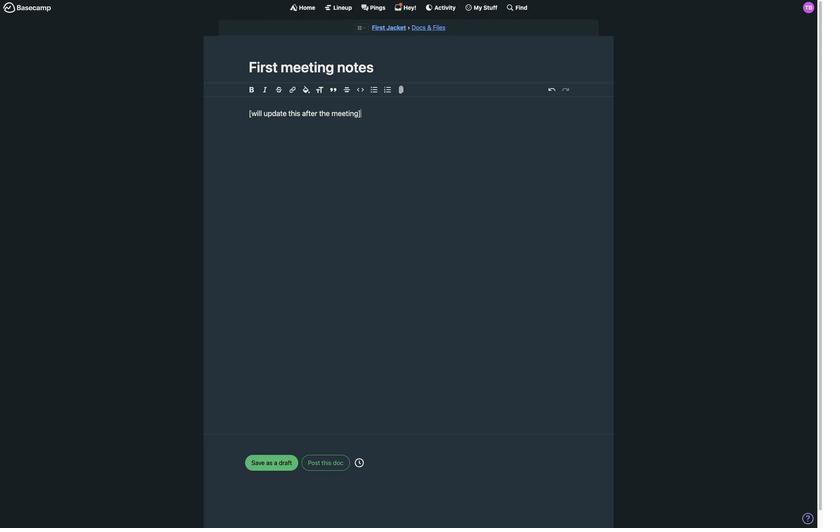 Task type: vqa. For each thing, say whether or not it's contained in the screenshot.
Home link
yes



Task type: describe. For each thing, give the bounding box(es) containing it.
docs
[[412, 24, 426, 31]]

lineup link
[[324, 4, 352, 11]]

first jacket
[[372, 24, 406, 31]]

the
[[319, 109, 330, 118]]

post this doc button
[[302, 455, 350, 471]]

post
[[308, 460, 320, 466]]

jacket
[[387, 24, 406, 31]]

lineup
[[333, 4, 352, 11]]

switch accounts image
[[3, 2, 51, 14]]

doc
[[333, 460, 343, 466]]

tyler black image
[[803, 2, 815, 13]]

[will update this after the meeting]
[[249, 109, 361, 118]]

main element
[[0, 0, 818, 15]]

pings button
[[361, 4, 386, 11]]

&
[[427, 24, 431, 31]]

› docs & files
[[408, 24, 446, 31]]

stuff
[[484, 4, 498, 11]]

find button
[[507, 4, 528, 11]]

my stuff
[[474, 4, 498, 11]]

first jacket link
[[372, 24, 406, 31]]

update
[[264, 109, 287, 118]]

this inside button
[[322, 460, 332, 466]]



Task type: locate. For each thing, give the bounding box(es) containing it.
activity link
[[425, 4, 456, 11]]

my
[[474, 4, 482, 11]]

meeting]
[[332, 109, 361, 118]]

[will
[[249, 109, 262, 118]]

find
[[516, 4, 528, 11]]

this inside 'text box'
[[288, 109, 300, 118]]

None submit
[[245, 455, 298, 471]]

pings
[[370, 4, 386, 11]]

docs & files link
[[412, 24, 446, 31]]

home
[[299, 4, 315, 11]]

activity
[[435, 4, 456, 11]]

post this doc
[[308, 460, 343, 466]]

1 horizontal spatial this
[[322, 460, 332, 466]]

my stuff button
[[465, 4, 498, 11]]

this left after
[[288, 109, 300, 118]]

home link
[[290, 4, 315, 11]]

Type a title… text field
[[249, 59, 569, 76]]

1 vertical spatial this
[[322, 460, 332, 466]]

0 vertical spatial this
[[288, 109, 300, 118]]

0 horizontal spatial this
[[288, 109, 300, 118]]

hey! button
[[395, 3, 416, 11]]

›
[[408, 24, 410, 31]]

this left doc at the left of page
[[322, 460, 332, 466]]

files
[[433, 24, 446, 31]]

this
[[288, 109, 300, 118], [322, 460, 332, 466]]

after
[[302, 109, 317, 118]]

first
[[372, 24, 385, 31]]

hey!
[[404, 4, 416, 11]]

schedule this to post later image
[[355, 458, 364, 467]]

Type your document here… text field
[[226, 97, 591, 425]]



